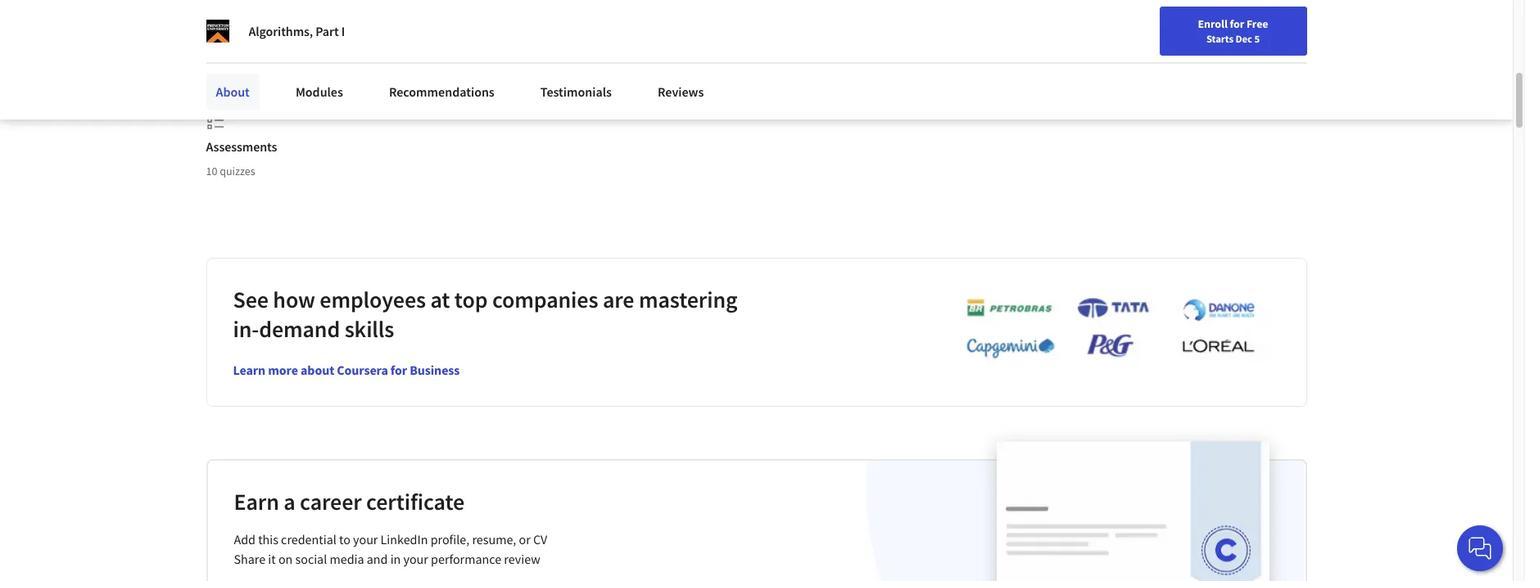 Task type: vqa. For each thing, say whether or not it's contained in the screenshot.
Specialization
no



Task type: describe. For each thing, give the bounding box(es) containing it.
in
[[391, 552, 401, 568]]

know
[[275, 75, 313, 96]]

enroll for free starts dec 5
[[1199, 16, 1269, 45]]

or
[[519, 532, 531, 548]]

details
[[206, 75, 254, 96]]

assessments
[[206, 139, 277, 155]]

on
[[279, 552, 293, 568]]

algorithms, part i
[[249, 23, 345, 39]]

recommendations
[[389, 84, 495, 100]]

how
[[273, 285, 315, 315]]

in-
[[233, 315, 259, 344]]

more
[[268, 362, 298, 379]]

resume,
[[472, 532, 517, 548]]

this
[[258, 532, 279, 548]]

reviews link
[[648, 74, 714, 110]]

credential
[[281, 532, 337, 548]]

mastering
[[639, 285, 738, 315]]

skills
[[345, 315, 394, 344]]

to inside add this credential to your linkedin profile, resume, or cv share it on social media and in your performance review
[[339, 532, 351, 548]]

data
[[213, 25, 236, 40]]

and
[[367, 552, 388, 568]]

career
[[300, 488, 362, 517]]

cv
[[533, 532, 548, 548]]

earn a career certificate
[[234, 488, 465, 517]]

media
[[330, 552, 364, 568]]

0 vertical spatial to
[[257, 75, 271, 96]]

structure
[[238, 25, 283, 40]]

for inside enroll for free starts dec 5
[[1231, 16, 1245, 31]]

employees
[[320, 285, 426, 315]]

modules
[[296, 84, 343, 100]]

english
[[1199, 18, 1239, 35]]

about link
[[206, 74, 260, 110]]

dec
[[1236, 32, 1253, 45]]

testimonials link
[[531, 74, 622, 110]]

it
[[268, 552, 276, 568]]

i
[[341, 23, 345, 39]]

add
[[234, 532, 256, 548]]

algorithms,
[[249, 23, 313, 39]]



Task type: locate. For each thing, give the bounding box(es) containing it.
for up dec at the right
[[1231, 16, 1245, 31]]

share
[[234, 552, 266, 568]]

profile,
[[431, 532, 470, 548]]

testimonials
[[541, 84, 612, 100]]

earn
[[234, 488, 279, 517]]

certificate
[[366, 488, 465, 517]]

companies
[[492, 285, 599, 315]]

coursera
[[337, 362, 388, 379]]

princeton university image
[[206, 20, 229, 43]]

1 vertical spatial to
[[339, 532, 351, 548]]

0 vertical spatial for
[[1231, 16, 1245, 31]]

review
[[504, 552, 541, 568]]

recommendations link
[[379, 74, 505, 110]]

1 vertical spatial for
[[391, 362, 407, 379]]

business
[[410, 362, 460, 379]]

shopping cart: 1 item image
[[1130, 12, 1162, 39]]

10
[[206, 164, 218, 179]]

coursera enterprise logos image
[[942, 297, 1270, 368]]

to up media
[[339, 532, 351, 548]]

social
[[295, 552, 327, 568]]

0 vertical spatial your
[[353, 532, 378, 548]]

your up the and
[[353, 532, 378, 548]]

see
[[233, 285, 269, 315]]

about
[[216, 84, 250, 100]]

learn
[[233, 362, 266, 379]]

1 horizontal spatial your
[[404, 552, 429, 568]]

coursera career certificate image
[[998, 442, 1271, 582]]

1 horizontal spatial to
[[339, 532, 351, 548]]

about
[[301, 362, 335, 379]]

performance
[[431, 552, 502, 568]]

0 horizontal spatial to
[[257, 75, 271, 96]]

top
[[455, 285, 488, 315]]

to
[[257, 75, 271, 96], [339, 532, 351, 548]]

part
[[316, 23, 339, 39]]

your
[[353, 532, 378, 548], [404, 552, 429, 568]]

0 horizontal spatial for
[[391, 362, 407, 379]]

10 quizzes
[[206, 164, 255, 179]]

chat with us image
[[1468, 536, 1494, 562]]

show notifications image
[[1292, 20, 1312, 40]]

to left know in the top left of the page
[[257, 75, 271, 96]]

learn more about coursera for business link
[[233, 362, 460, 379]]

for left business in the left bottom of the page
[[391, 362, 407, 379]]

reviews
[[658, 84, 704, 100]]

data structure
[[213, 25, 283, 40]]

0 horizontal spatial your
[[353, 532, 378, 548]]

learn more about coursera for business
[[233, 362, 460, 379]]

1 horizontal spatial for
[[1231, 16, 1245, 31]]

enroll
[[1199, 16, 1228, 31]]

see how employees at top companies are mastering in-demand skills
[[233, 285, 738, 344]]

are
[[603, 285, 635, 315]]

5
[[1255, 32, 1260, 45]]

add this credential to your linkedin profile, resume, or cv share it on social media and in your performance review
[[234, 532, 548, 568]]

details to know
[[206, 75, 313, 96]]

for
[[1231, 16, 1245, 31], [391, 362, 407, 379]]

quizzes
[[220, 164, 255, 179]]

your right in
[[404, 552, 429, 568]]

free
[[1247, 16, 1269, 31]]

linkedin
[[381, 532, 428, 548]]

at
[[431, 285, 450, 315]]

1 vertical spatial your
[[404, 552, 429, 568]]

a
[[284, 488, 296, 517]]

algorithms
[[311, 25, 363, 40]]

None search field
[[234, 10, 627, 43]]

modules link
[[286, 74, 353, 110]]

english button
[[1170, 0, 1269, 53]]

starts
[[1207, 32, 1234, 45]]

demand
[[259, 315, 340, 344]]



